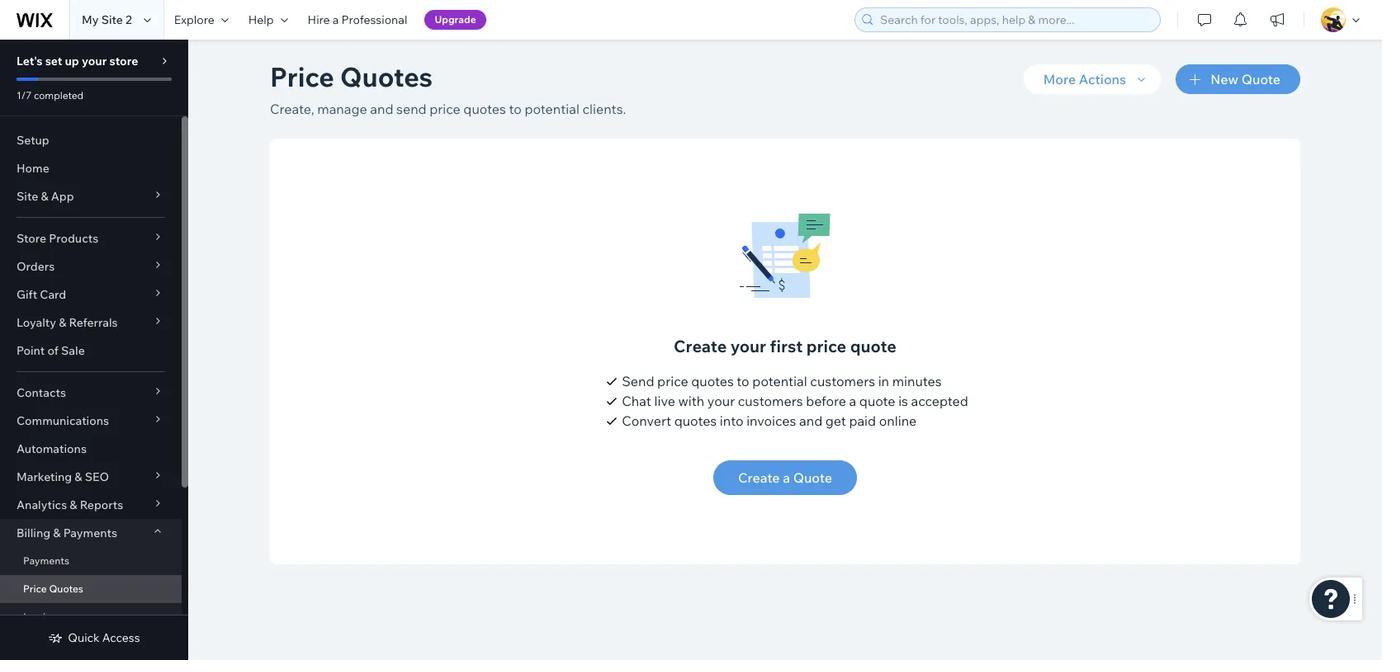 Task type: vqa. For each thing, say whether or not it's contained in the screenshot.
SITE in the POPUP BUTTON
yes



Task type: locate. For each thing, give the bounding box(es) containing it.
new quote
[[1211, 71, 1281, 88]]

sidebar element
[[0, 40, 188, 661]]

& left the reports
[[70, 498, 77, 513]]

quote down in
[[859, 393, 895, 410]]

price right first at bottom right
[[806, 336, 846, 357]]

automations link
[[0, 435, 182, 463]]

a inside button
[[783, 470, 790, 486]]

&
[[41, 189, 48, 204], [59, 315, 66, 330], [75, 470, 82, 485], [70, 498, 77, 513], [53, 526, 61, 541]]

quote up in
[[850, 336, 897, 357]]

0 horizontal spatial and
[[370, 101, 393, 117]]

1 horizontal spatial price
[[657, 373, 688, 390]]

your up into
[[707, 393, 735, 410]]

price inside the price quotes link
[[23, 583, 47, 595]]

seo
[[85, 470, 109, 485]]

to
[[509, 101, 522, 117], [737, 373, 749, 390]]

0 vertical spatial customers
[[810, 373, 875, 390]]

home link
[[0, 154, 182, 182]]

your for store
[[82, 54, 107, 69]]

invoices
[[23, 611, 61, 623]]

0 vertical spatial a
[[333, 12, 339, 27]]

help
[[248, 12, 274, 27]]

quotes up the send
[[340, 60, 433, 93]]

explore
[[174, 12, 214, 27]]

quotes up invoices
[[49, 583, 83, 595]]

create inside button
[[738, 470, 780, 486]]

billing & payments button
[[0, 519, 182, 547]]

1 vertical spatial quotes
[[49, 583, 83, 595]]

paid
[[849, 413, 876, 429]]

and inside price quotes create, manage and send price quotes to potential clients.
[[370, 101, 393, 117]]

price
[[270, 60, 334, 93], [23, 583, 47, 595]]

1 vertical spatial quote
[[793, 470, 832, 486]]

price up live
[[657, 373, 688, 390]]

0 vertical spatial quote
[[850, 336, 897, 357]]

point of sale
[[17, 343, 85, 358]]

your
[[82, 54, 107, 69], [730, 336, 766, 357], [707, 393, 735, 410]]

and for quotes
[[370, 101, 393, 117]]

quotes inside price quotes create, manage and send price quotes to potential clients.
[[340, 60, 433, 93]]

site down home
[[17, 189, 38, 204]]

customers up before
[[810, 373, 875, 390]]

1 vertical spatial customers
[[738, 393, 803, 410]]

price up create,
[[270, 60, 334, 93]]

0 vertical spatial create
[[674, 336, 727, 357]]

store products
[[17, 231, 98, 246]]

0 vertical spatial payments
[[63, 526, 117, 541]]

1 horizontal spatial customers
[[810, 373, 875, 390]]

quote
[[1241, 71, 1281, 88], [793, 470, 832, 486]]

payments down analytics & reports dropdown button
[[63, 526, 117, 541]]

a
[[333, 12, 339, 27], [849, 393, 856, 410], [783, 470, 790, 486]]

0 vertical spatial and
[[370, 101, 393, 117]]

potential
[[525, 101, 579, 117], [752, 373, 807, 390]]

0 vertical spatial quotes
[[463, 101, 506, 117]]

analytics & reports button
[[0, 491, 182, 519]]

1 horizontal spatial create
[[738, 470, 780, 486]]

a for professional
[[333, 12, 339, 27]]

1 vertical spatial create
[[738, 470, 780, 486]]

a right "hire"
[[333, 12, 339, 27]]

payments
[[63, 526, 117, 541], [23, 555, 69, 567]]

price quotes link
[[0, 575, 182, 604]]

1 horizontal spatial to
[[737, 373, 749, 390]]

0 horizontal spatial potential
[[525, 101, 579, 117]]

your left first at bottom right
[[730, 336, 766, 357]]

0 horizontal spatial create
[[674, 336, 727, 357]]

in
[[878, 373, 889, 390]]

price inside price quotes create, manage and send price quotes to potential clients.
[[270, 60, 334, 93]]

chat live with your customers before a quote is accepted
[[622, 393, 968, 410]]

quotes
[[463, 101, 506, 117], [691, 373, 734, 390], [674, 413, 717, 429]]

a down invoices
[[783, 470, 790, 486]]

1 horizontal spatial quote
[[1241, 71, 1281, 88]]

to inside price quotes create, manage and send price quotes to potential clients.
[[509, 101, 522, 117]]

potential up chat live with your customers before a quote is accepted
[[752, 373, 807, 390]]

create up with
[[674, 336, 727, 357]]

1 horizontal spatial and
[[799, 413, 822, 429]]

1 vertical spatial quote
[[859, 393, 895, 410]]

1 horizontal spatial a
[[783, 470, 790, 486]]

& for billing
[[53, 526, 61, 541]]

hire a professional link
[[298, 0, 417, 40]]

& for loyalty
[[59, 315, 66, 330]]

analytics & reports
[[17, 498, 123, 513]]

1 vertical spatial price
[[806, 336, 846, 357]]

0 horizontal spatial a
[[333, 12, 339, 27]]

2 vertical spatial your
[[707, 393, 735, 410]]

billing & payments
[[17, 526, 117, 541]]

0 vertical spatial price
[[430, 101, 460, 117]]

0 vertical spatial your
[[82, 54, 107, 69]]

price right the send
[[430, 101, 460, 117]]

quotes
[[340, 60, 433, 93], [49, 583, 83, 595]]

0 vertical spatial quote
[[1241, 71, 1281, 88]]

0 horizontal spatial quotes
[[49, 583, 83, 595]]

1 horizontal spatial price
[[270, 60, 334, 93]]

quote
[[850, 336, 897, 357], [859, 393, 895, 410]]

my site 2
[[82, 12, 132, 27]]

& inside popup button
[[53, 526, 61, 541]]

customers up invoices
[[738, 393, 803, 410]]

a up 'paid'
[[849, 393, 856, 410]]

quote right new
[[1241, 71, 1281, 88]]

potential left clients.
[[525, 101, 579, 117]]

create
[[674, 336, 727, 357], [738, 470, 780, 486]]

& for analytics
[[70, 498, 77, 513]]

convert quotes into invoices and get paid online
[[622, 413, 917, 429]]

1 vertical spatial site
[[17, 189, 38, 204]]

my
[[82, 12, 99, 27]]

& right loyalty
[[59, 315, 66, 330]]

a for quote
[[783, 470, 790, 486]]

0 horizontal spatial quote
[[793, 470, 832, 486]]

and left the send
[[370, 101, 393, 117]]

your inside 'sidebar' element
[[82, 54, 107, 69]]

and
[[370, 101, 393, 117], [799, 413, 822, 429]]

point
[[17, 343, 45, 358]]

quotes right the send
[[463, 101, 506, 117]]

create down convert quotes into invoices and get paid online
[[738, 470, 780, 486]]

2 horizontal spatial price
[[806, 336, 846, 357]]

0 horizontal spatial to
[[509, 101, 522, 117]]

contacts
[[17, 386, 66, 400]]

2 vertical spatial a
[[783, 470, 790, 486]]

quotes up with
[[691, 373, 734, 390]]

quick access button
[[48, 631, 140, 646]]

gift card
[[17, 287, 66, 302]]

quotes inside price quotes create, manage and send price quotes to potential clients.
[[463, 101, 506, 117]]

site left 2
[[101, 12, 123, 27]]

manage
[[317, 101, 367, 117]]

quotes down with
[[674, 413, 717, 429]]

loyalty
[[17, 315, 56, 330]]

site & app button
[[0, 182, 182, 211]]

send price quotes to potential customers in minutes
[[622, 373, 942, 390]]

0 vertical spatial to
[[509, 101, 522, 117]]

1 horizontal spatial quotes
[[340, 60, 433, 93]]

payments up price quotes
[[23, 555, 69, 567]]

and for quotes
[[799, 413, 822, 429]]

create your first price quote
[[674, 336, 897, 357]]

0 horizontal spatial customers
[[738, 393, 803, 410]]

marketing & seo
[[17, 470, 109, 485]]

1 vertical spatial price
[[23, 583, 47, 595]]

0 horizontal spatial site
[[17, 189, 38, 204]]

2 vertical spatial price
[[657, 373, 688, 390]]

1 vertical spatial potential
[[752, 373, 807, 390]]

your right up at the top
[[82, 54, 107, 69]]

& left seo
[[75, 470, 82, 485]]

customers
[[810, 373, 875, 390], [738, 393, 803, 410]]

quotes inside 'sidebar' element
[[49, 583, 83, 595]]

2
[[126, 12, 132, 27]]

site
[[101, 12, 123, 27], [17, 189, 38, 204]]

0 vertical spatial price
[[270, 60, 334, 93]]

0 vertical spatial potential
[[525, 101, 579, 117]]

2 horizontal spatial a
[[849, 393, 856, 410]]

& left app
[[41, 189, 48, 204]]

hire a professional
[[308, 12, 407, 27]]

0 horizontal spatial price
[[430, 101, 460, 117]]

quote down get
[[793, 470, 832, 486]]

1 vertical spatial and
[[799, 413, 822, 429]]

and left get
[[799, 413, 822, 429]]

& right billing
[[53, 526, 61, 541]]

0 horizontal spatial price
[[23, 583, 47, 595]]

1 horizontal spatial site
[[101, 12, 123, 27]]

help button
[[238, 0, 298, 40]]

1 vertical spatial a
[[849, 393, 856, 410]]

send
[[396, 101, 427, 117]]

price up invoices
[[23, 583, 47, 595]]

new
[[1211, 71, 1238, 88]]

0 vertical spatial quotes
[[340, 60, 433, 93]]



Task type: describe. For each thing, give the bounding box(es) containing it.
let's set up your store
[[17, 54, 138, 69]]

create,
[[270, 101, 314, 117]]

setup
[[17, 133, 49, 148]]

set
[[45, 54, 62, 69]]

quotes for price quotes
[[49, 583, 83, 595]]

professional
[[341, 12, 407, 27]]

clients.
[[582, 101, 626, 117]]

accepted
[[911, 393, 968, 410]]

Search for tools, apps, help & more... field
[[875, 8, 1155, 31]]

potential inside price quotes create, manage and send price quotes to potential clients.
[[525, 101, 579, 117]]

reports
[[80, 498, 123, 513]]

price inside price quotes create, manage and send price quotes to potential clients.
[[430, 101, 460, 117]]

communications button
[[0, 407, 182, 435]]

your for customers
[[707, 393, 735, 410]]

products
[[49, 231, 98, 246]]

1 vertical spatial payments
[[23, 555, 69, 567]]

0 vertical spatial site
[[101, 12, 123, 27]]

store
[[109, 54, 138, 69]]

hire
[[308, 12, 330, 27]]

price for price quotes create, manage and send price quotes to potential clients.
[[270, 60, 334, 93]]

of
[[47, 343, 59, 358]]

billing
[[17, 526, 50, 541]]

app
[[51, 189, 74, 204]]

invoices
[[746, 413, 796, 429]]

create a quote button
[[713, 461, 857, 495]]

payments link
[[0, 547, 182, 575]]

send
[[622, 373, 654, 390]]

let's
[[17, 54, 43, 69]]

marketing & seo button
[[0, 463, 182, 491]]

orders button
[[0, 253, 182, 281]]

gift card button
[[0, 281, 182, 309]]

more actions button
[[1024, 64, 1161, 94]]

payments inside popup button
[[63, 526, 117, 541]]

upgrade button
[[425, 10, 486, 30]]

marketing
[[17, 470, 72, 485]]

1 vertical spatial to
[[737, 373, 749, 390]]

minutes
[[892, 373, 942, 390]]

1/7
[[17, 89, 32, 102]]

price quotes create, manage and send price quotes to potential clients.
[[270, 60, 626, 117]]

1 horizontal spatial potential
[[752, 373, 807, 390]]

2 vertical spatial quotes
[[674, 413, 717, 429]]

create for create a quote
[[738, 470, 780, 486]]

before
[[806, 393, 846, 410]]

price quotes
[[23, 583, 83, 595]]

new quote button
[[1176, 64, 1300, 94]]

more
[[1043, 71, 1076, 88]]

first
[[770, 336, 803, 357]]

store products button
[[0, 225, 182, 253]]

create a quote
[[738, 470, 832, 486]]

chat
[[622, 393, 651, 410]]

up
[[65, 54, 79, 69]]

into
[[720, 413, 744, 429]]

communications
[[17, 414, 109, 429]]

orders
[[17, 259, 55, 274]]

live
[[654, 393, 675, 410]]

get
[[825, 413, 846, 429]]

automations
[[17, 442, 87, 457]]

quote inside button
[[1241, 71, 1281, 88]]

1 vertical spatial your
[[730, 336, 766, 357]]

contacts button
[[0, 379, 182, 407]]

with
[[678, 393, 704, 410]]

setup link
[[0, 126, 182, 154]]

1 vertical spatial quotes
[[691, 373, 734, 390]]

completed
[[34, 89, 84, 102]]

home
[[17, 161, 49, 176]]

create for create your first price quote
[[674, 336, 727, 357]]

1/7 completed
[[17, 89, 84, 102]]

quote inside button
[[793, 470, 832, 486]]

& for site
[[41, 189, 48, 204]]

loyalty & referrals button
[[0, 309, 182, 337]]

sale
[[61, 343, 85, 358]]

access
[[102, 631, 140, 646]]

invoices link
[[0, 604, 182, 632]]

price for price quotes
[[23, 583, 47, 595]]

site inside dropdown button
[[17, 189, 38, 204]]

quick access
[[68, 631, 140, 646]]

& for marketing
[[75, 470, 82, 485]]

is
[[898, 393, 908, 410]]

convert
[[622, 413, 671, 429]]

online
[[879, 413, 917, 429]]

loyalty & referrals
[[17, 315, 118, 330]]

site & app
[[17, 189, 74, 204]]

store
[[17, 231, 46, 246]]

quick
[[68, 631, 100, 646]]

point of sale link
[[0, 337, 182, 365]]

gift
[[17, 287, 37, 302]]

quotes for price quotes create, manage and send price quotes to potential clients.
[[340, 60, 433, 93]]

upgrade
[[435, 13, 476, 26]]

more actions
[[1043, 71, 1126, 88]]

analytics
[[17, 498, 67, 513]]

actions
[[1079, 71, 1126, 88]]

referrals
[[69, 315, 118, 330]]



